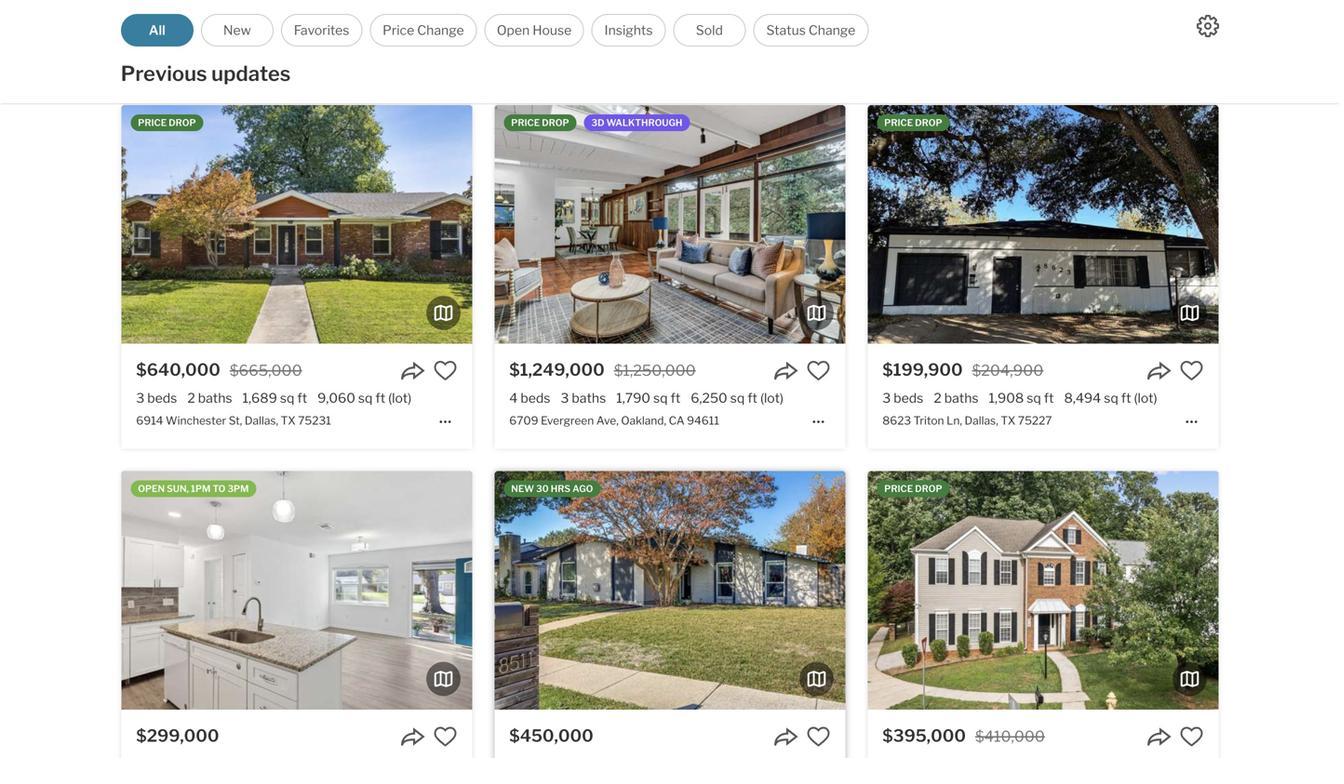 Task type: vqa. For each thing, say whether or not it's contained in the screenshot.
(lot) related to $640,000
yes



Task type: locate. For each thing, give the bounding box(es) containing it.
tx down 2,016 sq ft
[[670, 48, 685, 61]]

ft for 9,060 sq ft (lot)
[[376, 390, 386, 406]]

ago
[[573, 484, 593, 495]]

ft left status
[[747, 24, 757, 40]]

4 for 3 baths
[[509, 390, 518, 406]]

tx
[[670, 48, 685, 61], [281, 414, 296, 428], [1001, 414, 1016, 428]]

sq for 8,494
[[1104, 390, 1119, 406]]

Favorites radio
[[281, 14, 362, 47]]

change for price change
[[417, 22, 464, 38]]

option group
[[121, 14, 869, 47]]

2 up greenmound
[[561, 24, 569, 40]]

(lot) for $199,900
[[1134, 390, 1158, 406]]

2 up "winchester"
[[187, 390, 195, 406]]

2 baths
[[187, 24, 232, 40], [561, 24, 606, 40], [187, 390, 232, 406], [934, 390, 979, 406]]

price for $395,000
[[885, 484, 913, 495]]

2 for 1,623
[[187, 24, 195, 40]]

3 beds up the 6914 on the bottom of the page
[[136, 390, 177, 406]]

beds up the 6914 on the bottom of the page
[[147, 390, 177, 406]]

$1,249,000
[[509, 360, 605, 380]]

ln,
[[226, 48, 242, 61], [947, 414, 963, 428]]

2 photo of 6914 winchester st, dallas, tx 75231 image from the left
[[472, 105, 824, 344]]

photo of 5740 waverly lynn ln, charlotte, nc 28269 image
[[868, 472, 1219, 711], [1219, 472, 1341, 711]]

ft right 6,250
[[748, 390, 758, 406]]

3d walkthrough
[[592, 117, 683, 128]]

triton
[[914, 414, 945, 428]]

new
[[511, 484, 534, 495]]

2 up pinewood
[[187, 24, 195, 40]]

1,908
[[989, 390, 1024, 406]]

sq right 8,494
[[1104, 390, 1119, 406]]

tx for $199,900
[[1001, 414, 1016, 428]]

3 left all
[[136, 24, 145, 40]]

2 up 'triton' at right
[[934, 390, 942, 406]]

favorite button image for $1,249,000
[[807, 359, 831, 383]]

1,689
[[243, 390, 277, 406]]

baths up pinewood
[[198, 24, 232, 40]]

3 up '8623'
[[883, 390, 891, 406]]

1 4 beds from the top
[[509, 24, 551, 40]]

$299,000
[[136, 726, 219, 747]]

price drop for $199,900
[[885, 117, 943, 128]]

$199,900 $204,900
[[883, 360, 1044, 380]]

sq right 1,790
[[653, 390, 668, 406]]

walkthrough
[[607, 117, 683, 128]]

beds for $640,000
[[147, 390, 177, 406]]

(lot) right 8,494
[[1134, 390, 1158, 406]]

2 baths for 1,623
[[187, 24, 232, 40]]

1 horizontal spatial ln,
[[947, 414, 963, 428]]

sq
[[279, 24, 293, 40], [653, 24, 667, 40], [730, 24, 744, 40], [280, 390, 295, 406], [358, 390, 373, 406], [653, 390, 668, 406], [730, 390, 745, 406], [1027, 390, 1042, 406], [1104, 390, 1119, 406]]

change right status
[[809, 22, 856, 38]]

favorite button image for $450,000
[[807, 725, 831, 750]]

baths up 8623 triton ln, dallas, tx 75227
[[945, 390, 979, 406]]

new 30 hrs ago
[[511, 484, 593, 495]]

2 change from the left
[[809, 22, 856, 38]]

change inside the price change option
[[417, 22, 464, 38]]

baths up evergreen
[[572, 390, 606, 406]]

open
[[138, 484, 165, 495]]

favorite button checkbox for $299,000
[[434, 725, 458, 750]]

favorite button image for $395,000
[[1180, 725, 1204, 750]]

photo of 6709 evergreen ave, oakland, ca 94611 image
[[495, 105, 846, 344], [846, 105, 1197, 344]]

insights
[[605, 22, 653, 38]]

New radio
[[201, 14, 274, 47]]

All radio
[[121, 14, 193, 47]]

photo of 2547 klondike dr, dallas, tx 75228 image
[[121, 472, 473, 711], [472, 472, 824, 711]]

2 for 2,016
[[561, 24, 569, 40]]

2 photo of 2547 klondike dr, dallas, tx 75228 image from the left
[[472, 472, 824, 711]]

ft left 8,799
[[670, 24, 680, 40]]

1 vertical spatial ln,
[[947, 414, 963, 428]]

photo of 8511 bellingham dr, dallas, tx 75228 image
[[495, 472, 846, 711], [846, 472, 1197, 711]]

3d
[[592, 117, 605, 128]]

ln, right 'triton' at right
[[947, 414, 963, 428]]

sq for 1,623
[[279, 24, 293, 40]]

favorite button image
[[434, 0, 458, 16], [807, 0, 831, 16], [434, 359, 458, 383], [1180, 359, 1204, 383], [434, 725, 458, 750], [1180, 725, 1204, 750]]

(lot) right 6,250
[[761, 390, 784, 406]]

(lot)
[[381, 24, 405, 40], [760, 24, 783, 40], [388, 390, 412, 406], [761, 390, 784, 406], [1134, 390, 1158, 406]]

(lot) right 9,060
[[388, 390, 412, 406]]

favorite button checkbox
[[1180, 0, 1204, 16], [434, 359, 458, 383]]

1,790
[[617, 390, 651, 406]]

change
[[417, 22, 464, 38], [809, 22, 856, 38]]

1 change from the left
[[417, 22, 464, 38]]

3 for 1,689 sq ft
[[136, 390, 145, 406]]

2 photo of 8511 bellingham dr, dallas, tx 75228 image from the left
[[846, 472, 1197, 711]]

2 horizontal spatial dallas,
[[965, 414, 999, 428]]

evergreen
[[541, 414, 594, 428]]

2 horizontal spatial tx
[[1001, 414, 1016, 428]]

2 baths for 2,016
[[561, 24, 606, 40]]

ft for 1,623 sq ft
[[296, 24, 306, 40]]

3 beds up 10104
[[136, 24, 177, 40]]

2 baths up "winchester"
[[187, 390, 232, 406]]

drop for $395,000
[[915, 484, 943, 495]]

2 vertical spatial favorite button image
[[807, 725, 831, 750]]

ave, down 3 baths
[[597, 414, 619, 428]]

sq right 1,908
[[1027, 390, 1042, 406]]

9,060
[[318, 390, 355, 406]]

sq right 1,623
[[279, 24, 293, 40]]

2 4 from the top
[[509, 390, 518, 406]]

2
[[187, 24, 195, 40], [561, 24, 569, 40], [187, 390, 195, 406], [934, 390, 942, 406]]

ft left 8,494
[[1044, 390, 1054, 406]]

2 baths up 8623 triton ln, dallas, tx 75227
[[934, 390, 979, 406]]

4 beds up 8417
[[509, 24, 551, 40]]

ft for 6,250 sq ft (lot)
[[748, 390, 758, 406]]

ft up nc
[[296, 24, 306, 40]]

ft up the ca
[[671, 390, 681, 406]]

1 horizontal spatial 75227
[[1018, 414, 1052, 428]]

dallas, down 1,908
[[965, 414, 999, 428]]

3 beds up '8623'
[[883, 390, 924, 406]]

sq right "sold" on the top right of page
[[730, 24, 744, 40]]

3 up the 6914 on the bottom of the page
[[136, 390, 145, 406]]

option group containing all
[[121, 14, 869, 47]]

ft right 8,494
[[1122, 390, 1132, 406]]

75227 down 8,799
[[687, 48, 721, 61]]

94611
[[687, 414, 720, 428]]

sq right 6,250
[[730, 390, 745, 406]]

ft for 8,494 sq ft (lot)
[[1122, 390, 1132, 406]]

0 vertical spatial 4
[[509, 24, 518, 40]]

8,494 sq ft (lot)
[[1065, 390, 1158, 406]]

0 vertical spatial 75227
[[687, 48, 721, 61]]

6914 winchester st, dallas, tx 75231
[[136, 414, 331, 428]]

ft for 1,908 sq ft
[[1044, 390, 1054, 406]]

dallas,
[[634, 48, 668, 61], [245, 414, 278, 428], [965, 414, 999, 428]]

baths down '$640,000 $665,000'
[[198, 390, 232, 406]]

3 for 1,908 sq ft
[[883, 390, 891, 406]]

previous
[[121, 61, 207, 86]]

change inside "status change" option
[[809, 22, 856, 38]]

beds up 8417
[[521, 24, 551, 40]]

0 horizontal spatial 75227
[[687, 48, 721, 61]]

favorite button checkbox
[[434, 0, 458, 16], [807, 0, 831, 16], [807, 359, 831, 383], [1180, 359, 1204, 383], [434, 725, 458, 750], [807, 725, 831, 750], [1180, 725, 1204, 750]]

3 beds
[[136, 24, 177, 40], [136, 390, 177, 406], [883, 390, 924, 406]]

6914
[[136, 414, 163, 428]]

8623 triton ln, dallas, tx 75227
[[883, 414, 1052, 428]]

favorite button image for $199,900
[[1180, 359, 1204, 383]]

75227 for 8417 greenmound ave, dallas, tx 75227
[[687, 48, 721, 61]]

75227 down 1,908 sq ft
[[1018, 414, 1052, 428]]

3 up evergreen
[[561, 390, 569, 406]]

Sold radio
[[673, 14, 746, 47]]

ca
[[669, 414, 685, 428]]

ft up the 75231
[[297, 390, 307, 406]]

2 photo of 8623 triton ln, dallas, tx 75227 image from the left
[[1219, 105, 1341, 344]]

0 vertical spatial ln,
[[226, 48, 242, 61]]

change right price at the left of page
[[417, 22, 464, 38]]

ln, for 1,623
[[226, 48, 242, 61]]

4 up 8417
[[509, 24, 518, 40]]

sq right 2,016
[[653, 24, 667, 40]]

4 beds for 3 baths
[[509, 390, 551, 406]]

tx left the 75231
[[281, 414, 296, 428]]

favorite button image
[[1180, 0, 1204, 16], [807, 359, 831, 383], [807, 725, 831, 750]]

open house
[[497, 22, 572, 38]]

0 vertical spatial favorite button checkbox
[[1180, 0, 1204, 16]]

8417 greenmound ave, dallas, tx 75227
[[509, 48, 721, 61]]

1 vertical spatial ave,
[[597, 414, 619, 428]]

2 baths up pinewood
[[187, 24, 232, 40]]

$640,000
[[136, 360, 221, 380]]

0 horizontal spatial tx
[[281, 414, 296, 428]]

price
[[383, 22, 415, 38]]

beds
[[147, 24, 177, 40], [521, 24, 551, 40], [147, 390, 177, 406], [521, 390, 551, 406], [894, 390, 924, 406]]

drop
[[169, 117, 196, 128], [542, 117, 569, 128], [915, 117, 943, 128], [915, 484, 943, 495]]

0 vertical spatial ave,
[[609, 48, 632, 61]]

1,623
[[243, 24, 276, 40]]

2 baths up greenmound
[[561, 24, 606, 40]]

1 vertical spatial 4 beds
[[509, 390, 551, 406]]

price drop for $395,000
[[885, 484, 943, 495]]

1 vertical spatial 4
[[509, 390, 518, 406]]

1 vertical spatial 75227
[[1018, 414, 1052, 428]]

75227
[[687, 48, 721, 61], [1018, 414, 1052, 428]]

beds up 6709 on the left of page
[[521, 390, 551, 406]]

Open House radio
[[485, 14, 584, 47]]

0 horizontal spatial change
[[417, 22, 464, 38]]

baths
[[198, 24, 232, 40], [571, 24, 606, 40], [198, 390, 232, 406], [572, 390, 606, 406], [945, 390, 979, 406]]

1 photo of 8623 triton ln, dallas, tx 75227 image from the left
[[868, 105, 1219, 344]]

dallas, down 2,016 sq ft
[[634, 48, 668, 61]]

ave,
[[609, 48, 632, 61], [597, 414, 619, 428]]

photo of 8623 triton ln, dallas, tx 75227 image
[[868, 105, 1219, 344], [1219, 105, 1341, 344]]

4 up 6709 on the left of page
[[509, 390, 518, 406]]

3
[[136, 24, 145, 40], [136, 390, 145, 406], [561, 390, 569, 406], [883, 390, 891, 406]]

2 4 beds from the top
[[509, 390, 551, 406]]

75227 for 8623 triton ln, dallas, tx 75227
[[1018, 414, 1052, 428]]

0 horizontal spatial ln,
[[226, 48, 242, 61]]

2 photo of 6709 evergreen ave, oakland, ca 94611 image from the left
[[846, 105, 1197, 344]]

price drop for $1,249,000
[[511, 117, 569, 128]]

ft right 9,060
[[376, 390, 386, 406]]

tx down 1,908
[[1001, 414, 1016, 428]]

1 horizontal spatial favorite button checkbox
[[1180, 0, 1204, 16]]

sq right 1,689
[[280, 390, 295, 406]]

0 vertical spatial 4 beds
[[509, 24, 551, 40]]

sq right 9,060
[[358, 390, 373, 406]]

photo of 6914 winchester st, dallas, tx 75231 image
[[121, 105, 473, 344], [472, 105, 824, 344]]

1 horizontal spatial change
[[809, 22, 856, 38]]

all
[[149, 22, 165, 38]]

acres
[[345, 24, 379, 40]]

0 horizontal spatial dallas,
[[245, 414, 278, 428]]

ft
[[296, 24, 306, 40], [670, 24, 680, 40], [747, 24, 757, 40], [297, 390, 307, 406], [376, 390, 386, 406], [671, 390, 681, 406], [748, 390, 758, 406], [1044, 390, 1054, 406], [1122, 390, 1132, 406]]

dallas, down 1,689
[[245, 414, 278, 428]]

$395,000
[[883, 726, 966, 747]]

1,790 sq ft
[[617, 390, 681, 406]]

baths for $640,000
[[198, 390, 232, 406]]

4 beds up 6709 on the left of page
[[509, 390, 551, 406]]

1 vertical spatial favorite button checkbox
[[434, 359, 458, 383]]

price for $640,000
[[138, 117, 167, 128]]

$450,000
[[509, 726, 594, 747]]

ln, down new
[[226, 48, 242, 61]]

ave, down the insights
[[609, 48, 632, 61]]

price for $1,249,000
[[511, 117, 540, 128]]

sq for 2,016
[[653, 24, 667, 40]]

$640,000 $665,000
[[136, 360, 302, 380]]

new
[[223, 22, 251, 38]]

beds up '8623'
[[894, 390, 924, 406]]

4
[[509, 24, 518, 40], [509, 390, 518, 406]]

1 vertical spatial favorite button image
[[807, 359, 831, 383]]

(lot) right acres
[[381, 24, 405, 40]]

0 horizontal spatial favorite button checkbox
[[434, 359, 458, 383]]

4 beds
[[509, 24, 551, 40], [509, 390, 551, 406]]

1 4 from the top
[[509, 24, 518, 40]]



Task type: describe. For each thing, give the bounding box(es) containing it.
10104 pinewood ln, charlotte, nc 28269
[[136, 48, 353, 61]]

(lot) right sold radio
[[760, 24, 783, 40]]

price for $199,900
[[885, 117, 913, 128]]

sun,
[[167, 484, 189, 495]]

favorite button checkbox for $199,900
[[1180, 359, 1204, 383]]

3 beds for $199,900
[[883, 390, 924, 406]]

sq for 8,799
[[730, 24, 744, 40]]

30
[[536, 484, 549, 495]]

tx for $640,000
[[281, 414, 296, 428]]

$204,900
[[973, 362, 1044, 380]]

2 baths for 1,908
[[934, 390, 979, 406]]

3pm
[[228, 484, 249, 495]]

favorite button image for $299,000
[[434, 725, 458, 750]]

6709
[[509, 414, 539, 428]]

2,016
[[616, 24, 650, 40]]

8,494
[[1065, 390, 1102, 406]]

10104
[[136, 48, 169, 61]]

sq for 1,689
[[280, 390, 295, 406]]

8417
[[509, 48, 536, 61]]

75231
[[298, 414, 331, 428]]

$1,249,000 $1,250,000
[[509, 360, 696, 380]]

nc
[[298, 48, 315, 61]]

ft for 1,790 sq ft
[[671, 390, 681, 406]]

3 for 1,623 sq ft
[[136, 24, 145, 40]]

ft for 2,016 sq ft
[[670, 24, 680, 40]]

1 photo of 6709 evergreen ave, oakland, ca 94611 image from the left
[[495, 105, 846, 344]]

1 photo of 5740 waverly lynn ln, charlotte, nc 28269 image from the left
[[868, 472, 1219, 711]]

change for status change
[[809, 22, 856, 38]]

favorite button checkbox for $1,249,000
[[807, 359, 831, 383]]

sq for 1,790
[[653, 390, 668, 406]]

favorite button checkbox for $450,000
[[807, 725, 831, 750]]

1,689 sq ft
[[243, 390, 307, 406]]

3 beds for $640,000
[[136, 390, 177, 406]]

(lot) for $640,000
[[388, 390, 412, 406]]

1.30
[[316, 24, 343, 40]]

2 for 1,908
[[934, 390, 942, 406]]

$1,250,000
[[614, 362, 696, 380]]

sq for 9,060
[[358, 390, 373, 406]]

1,623 sq ft
[[243, 24, 306, 40]]

1pm
[[191, 484, 211, 495]]

ave, for dallas,
[[609, 48, 632, 61]]

2 baths for 1,689
[[187, 390, 232, 406]]

4 for 2 baths
[[509, 24, 518, 40]]

st,
[[229, 414, 242, 428]]

8,799 sq ft (lot)
[[691, 24, 783, 40]]

6709 evergreen ave, oakland, ca 94611
[[509, 414, 720, 428]]

1 photo of 8511 bellingham dr, dallas, tx 75228 image from the left
[[495, 472, 846, 711]]

28269
[[317, 48, 353, 61]]

Status Change radio
[[753, 14, 869, 47]]

$395,000 $410,000
[[883, 726, 1045, 747]]

4 beds for 2 baths
[[509, 24, 551, 40]]

previous updates
[[121, 61, 291, 86]]

baths for $199,900
[[945, 390, 979, 406]]

$199,900
[[883, 360, 963, 380]]

$410,000
[[976, 728, 1045, 746]]

oakland,
[[621, 414, 667, 428]]

pinewood
[[172, 48, 224, 61]]

charlotte,
[[244, 48, 296, 61]]

9,060 sq ft (lot)
[[318, 390, 412, 406]]

beds for $199,900
[[894, 390, 924, 406]]

open
[[497, 22, 530, 38]]

dallas, for $199,900
[[965, 414, 999, 428]]

hrs
[[551, 484, 571, 495]]

beds up 10104
[[147, 24, 177, 40]]

drop for $199,900
[[915, 117, 943, 128]]

8,799
[[691, 24, 727, 40]]

1 horizontal spatial dallas,
[[634, 48, 668, 61]]

sq for 1,908
[[1027, 390, 1042, 406]]

baths for $1,249,000
[[572, 390, 606, 406]]

1.30 acres (lot)
[[316, 24, 405, 40]]

drop for $640,000
[[169, 117, 196, 128]]

$665,000
[[230, 362, 302, 380]]

favorite button checkbox for $395,000
[[1180, 725, 1204, 750]]

2,016 sq ft
[[616, 24, 680, 40]]

1 photo of 6914 winchester st, dallas, tx 75231 image from the left
[[121, 105, 473, 344]]

Price Change radio
[[370, 14, 477, 47]]

sold
[[696, 22, 723, 38]]

open sun, 1pm to 3pm
[[138, 484, 249, 495]]

8623
[[883, 414, 911, 428]]

winchester
[[166, 414, 226, 428]]

price change
[[383, 22, 464, 38]]

sq for 6,250
[[730, 390, 745, 406]]

drop for $1,249,000
[[542, 117, 569, 128]]

beds for $1,249,000
[[521, 390, 551, 406]]

status change
[[767, 22, 856, 38]]

2 for 1,689
[[187, 390, 195, 406]]

1,908 sq ft
[[989, 390, 1054, 406]]

ft for 8,799 sq ft (lot)
[[747, 24, 757, 40]]

ln, for 1,908
[[947, 414, 963, 428]]

3 baths
[[561, 390, 606, 406]]

Insights radio
[[592, 14, 666, 47]]

(lot) for $1,249,000
[[761, 390, 784, 406]]

2 photo of 5740 waverly lynn ln, charlotte, nc 28269 image from the left
[[1219, 472, 1341, 711]]

1 horizontal spatial tx
[[670, 48, 685, 61]]

favorite button image for $640,000
[[434, 359, 458, 383]]

dallas, for $640,000
[[245, 414, 278, 428]]

updates
[[211, 61, 291, 86]]

to
[[213, 484, 226, 495]]

0 vertical spatial favorite button image
[[1180, 0, 1204, 16]]

status
[[767, 22, 806, 38]]

ft for 1,689 sq ft
[[297, 390, 307, 406]]

baths up greenmound
[[571, 24, 606, 40]]

6,250
[[691, 390, 728, 406]]

ave, for oakland,
[[597, 414, 619, 428]]

1 photo of 2547 klondike dr, dallas, tx 75228 image from the left
[[121, 472, 473, 711]]

greenmound
[[538, 48, 607, 61]]

house
[[533, 22, 572, 38]]

6,250 sq ft (lot)
[[691, 390, 784, 406]]

favorites
[[294, 22, 350, 38]]

price drop for $640,000
[[138, 117, 196, 128]]



